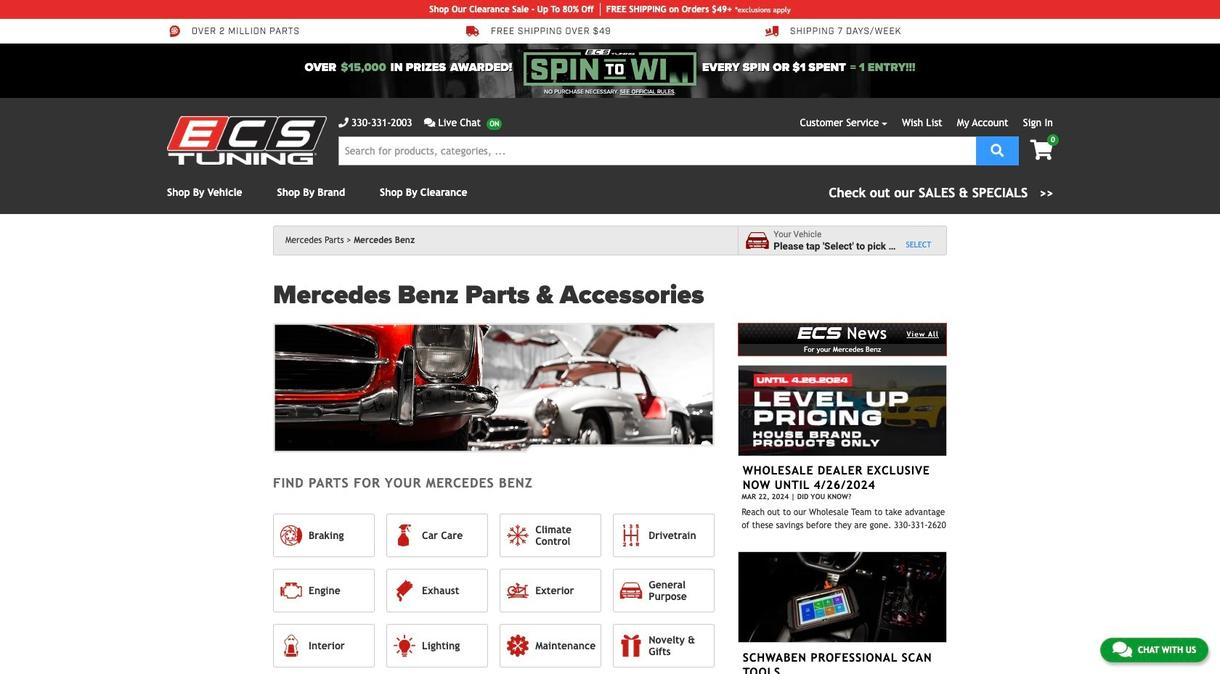 Task type: vqa. For each thing, say whether or not it's contained in the screenshot.
'MFG' in the MFG Part# 281141 ECS Part# ES#3559814 Brand
no



Task type: locate. For each thing, give the bounding box(es) containing it.
Search text field
[[338, 137, 976, 166]]

mercedes benz banner image image
[[273, 323, 715, 453]]

wholesale dealer exclusive now until 4/26/2024 image
[[738, 365, 947, 457]]

comments image
[[1113, 641, 1132, 659]]



Task type: describe. For each thing, give the bounding box(es) containing it.
ecs tuning image
[[167, 116, 327, 165]]

ecs tuning 'spin to win' contest logo image
[[524, 49, 697, 86]]

phone image
[[338, 118, 349, 128]]

search image
[[991, 143, 1004, 157]]

comments image
[[424, 118, 435, 128]]

schwaben professional scan tools image
[[738, 552, 947, 644]]



